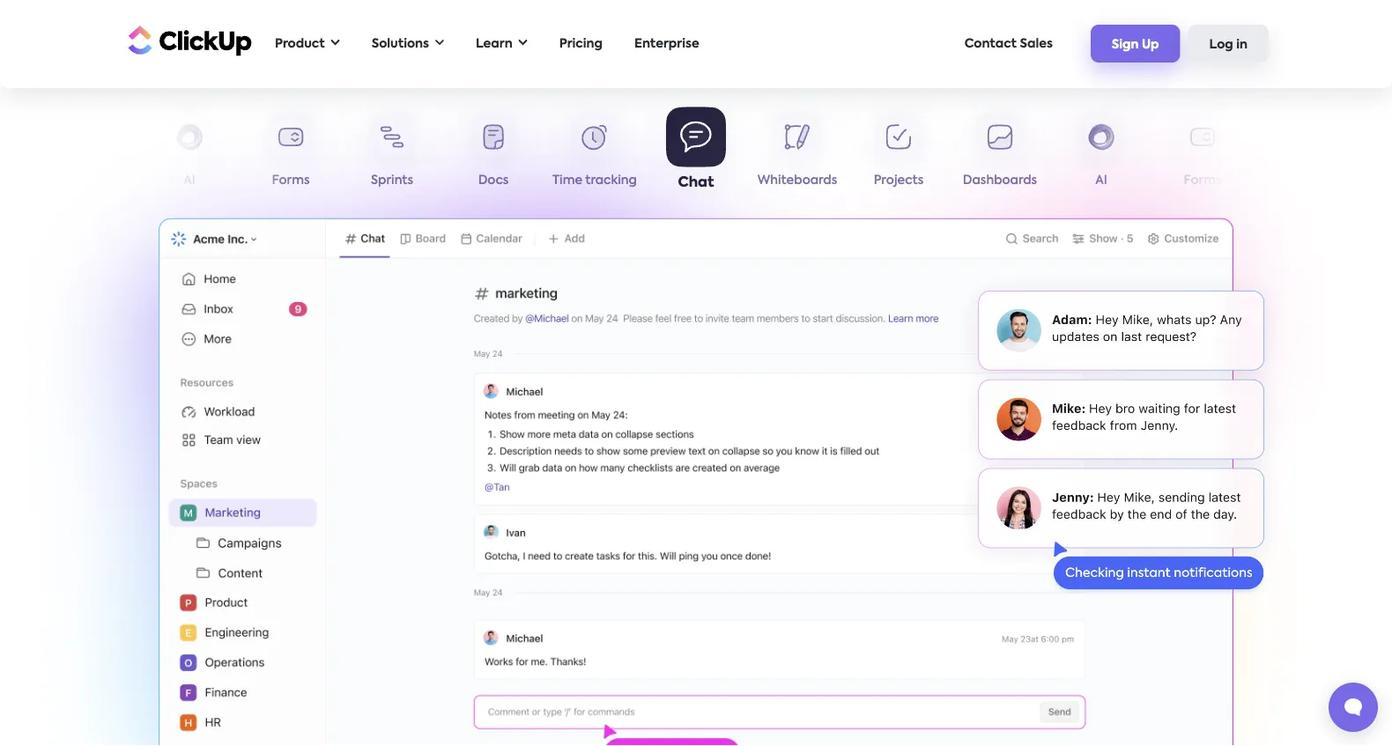Task type: locate. For each thing, give the bounding box(es) containing it.
0 horizontal spatial ai button
[[139, 113, 240, 194]]

solutions
[[372, 37, 429, 50]]

0 horizontal spatial dashboards
[[51, 175, 125, 187]]

projects button
[[849, 113, 950, 194]]

sprints
[[371, 175, 413, 187], [1284, 175, 1326, 187]]

product button
[[266, 26, 349, 62]]

chat image
[[158, 218, 1234, 747], [957, 271, 1287, 597]]

docs
[[478, 175, 509, 187]]

1 horizontal spatial forms button
[[1153, 113, 1254, 194]]

0 horizontal spatial forms
[[272, 175, 310, 187]]

0 horizontal spatial ai
[[184, 175, 196, 187]]

2 forms from the left
[[1184, 175, 1222, 187]]

up
[[1142, 39, 1160, 51]]

forms button
[[240, 113, 342, 194], [1153, 113, 1254, 194]]

1 horizontal spatial sprints
[[1284, 175, 1326, 187]]

whiteboards button
[[747, 113, 849, 194]]

solutions button
[[363, 26, 453, 62]]

1 forms from the left
[[272, 175, 310, 187]]

contact
[[965, 37, 1017, 50]]

2 sprints button from the left
[[1254, 113, 1355, 194]]

sprints button
[[342, 113, 443, 194], [1254, 113, 1355, 194]]

1 horizontal spatial ai button
[[1051, 113, 1153, 194]]

1 ai button from the left
[[139, 113, 240, 194]]

docs button
[[443, 113, 544, 194]]

dashboards button
[[37, 113, 139, 194], [950, 113, 1051, 194]]

1 horizontal spatial forms
[[1184, 175, 1222, 187]]

1 sprints button from the left
[[342, 113, 443, 194]]

time tracking button
[[544, 113, 646, 194]]

log in
[[1210, 39, 1248, 51]]

1 horizontal spatial dashboards button
[[950, 113, 1051, 194]]

sign
[[1112, 39, 1139, 51]]

whiteboards
[[758, 175, 838, 187]]

contact sales
[[965, 37, 1053, 50]]

1 horizontal spatial sprints button
[[1254, 113, 1355, 194]]

1 dashboards button from the left
[[37, 113, 139, 194]]

sales
[[1020, 37, 1053, 50]]

ai button
[[139, 113, 240, 194], [1051, 113, 1153, 194]]

0 horizontal spatial forms button
[[240, 113, 342, 194]]

2 dashboards from the left
[[963, 175, 1038, 187]]

0 horizontal spatial sprints
[[371, 175, 413, 187]]

0 horizontal spatial dashboards button
[[37, 113, 139, 194]]

enterprise link
[[626, 26, 709, 62]]

sign up button
[[1091, 25, 1181, 62]]

in
[[1237, 39, 1248, 51]]

1 horizontal spatial ai
[[1096, 175, 1108, 187]]

dashboards
[[51, 175, 125, 187], [963, 175, 1038, 187]]

2 forms button from the left
[[1153, 113, 1254, 194]]

forms for first forms button from the left
[[272, 175, 310, 187]]

time tracking
[[553, 175, 637, 187]]

ai
[[184, 175, 196, 187], [1096, 175, 1108, 187]]

forms
[[272, 175, 310, 187], [1184, 175, 1222, 187]]

forms for 1st forms button from right
[[1184, 175, 1222, 187]]

1 horizontal spatial dashboards
[[963, 175, 1038, 187]]

0 horizontal spatial sprints button
[[342, 113, 443, 194]]

2 ai from the left
[[1096, 175, 1108, 187]]

learn
[[476, 37, 513, 50]]



Task type: describe. For each thing, give the bounding box(es) containing it.
projects
[[874, 175, 924, 187]]

1 dashboards from the left
[[51, 175, 125, 187]]

pricing link
[[551, 26, 612, 62]]

log in link
[[1189, 25, 1269, 62]]

learn button
[[467, 26, 537, 62]]

product
[[275, 37, 325, 50]]

1 forms button from the left
[[240, 113, 342, 194]]

2 sprints from the left
[[1284, 175, 1326, 187]]

enterprise
[[635, 37, 700, 50]]

chat
[[678, 175, 715, 190]]

log
[[1210, 39, 1234, 51]]

time
[[553, 175, 583, 187]]

1 sprints from the left
[[371, 175, 413, 187]]

sign up
[[1112, 39, 1160, 51]]

tracking
[[586, 175, 637, 187]]

contact sales link
[[956, 26, 1062, 62]]

chat button
[[646, 107, 747, 194]]

2 dashboards button from the left
[[950, 113, 1051, 194]]

clickup image
[[123, 24, 252, 57]]

2 ai button from the left
[[1051, 113, 1153, 194]]

pricing
[[560, 37, 603, 50]]

1 ai from the left
[[184, 175, 196, 187]]



Task type: vqa. For each thing, say whether or not it's contained in the screenshot.
sprints button
yes



